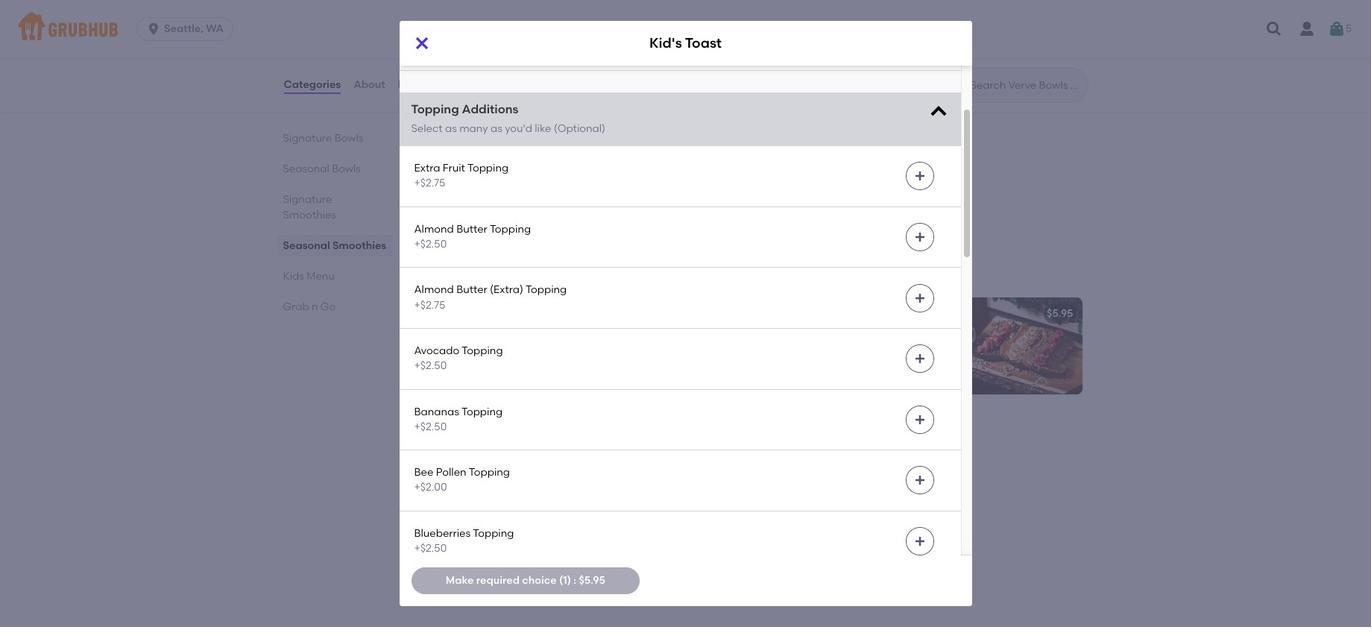 Task type: vqa. For each thing, say whether or not it's contained in the screenshot.
the topmost of
yes



Task type: locate. For each thing, give the bounding box(es) containing it.
16oz.
[[493, 373, 517, 386]]

0 vertical spatial water
[[566, 17, 595, 30]]

as
[[445, 122, 457, 135], [491, 122, 502, 135]]

2 vertical spatial seasonal
[[283, 239, 330, 252]]

1 horizontal spatial grab
[[423, 425, 463, 444]]

coffee
[[543, 506, 575, 519]]

0 horizontal spatial as
[[445, 122, 457, 135]]

mango, up 'bee'
[[769, 2, 808, 15]]

topping up (extra)
[[490, 223, 531, 235]]

kid's
[[649, 35, 682, 52], [435, 307, 460, 320]]

house- inside mango, pineapple, banana, ginger, house-made lemon juice, water
[[435, 17, 470, 30]]

signature down the seasonal bowls
[[283, 193, 332, 206]]

1 horizontal spatial mango,
[[769, 2, 808, 15]]

smoothies up like
[[499, 100, 581, 118]]

1 horizontal spatial as
[[491, 122, 502, 135]]

of
[[594, 328, 604, 341], [526, 358, 536, 371]]

0 vertical spatial go
[[321, 300, 336, 313]]

0 horizontal spatial pineapple,
[[477, 2, 531, 15]]

2 +$2.75 from the top
[[414, 299, 445, 311]]

+$2.50 inside avocado topping +$2.50
[[414, 360, 447, 372]]

0 vertical spatial and
[[470, 328, 490, 341]]

topping inside bee pollen topping +$2.00
[[469, 466, 510, 479]]

go
[[321, 300, 336, 313], [480, 425, 503, 444]]

mango, pineapple, spinach, kale, ginger, bee pollen, house-made lemon juice, water button
[[760, 0, 1082, 68]]

butter inside almond butter topping +$2.50
[[456, 223, 487, 235]]

ginger, right banana,
[[579, 2, 613, 15]]

ginger, inside mango, pineapple, spinach, kale, ginger, bee pollen, house-made lemon juice, water
[[769, 17, 804, 30]]

1 horizontal spatial kid's
[[649, 35, 682, 52]]

signature down best sellers
[[283, 132, 332, 144]]

pollen,
[[828, 17, 862, 30]]

n
[[312, 300, 318, 313], [467, 425, 477, 444]]

kids down almond butter topping +$2.50
[[423, 262, 458, 281]]

topping up select
[[411, 102, 459, 117]]

svg image
[[1328, 20, 1346, 38], [928, 102, 949, 123], [914, 231, 926, 243], [914, 353, 926, 365], [914, 414, 926, 426], [914, 475, 926, 486]]

1 vertical spatial seasonal smoothies
[[283, 239, 386, 252]]

0 horizontal spatial go
[[321, 300, 336, 313]]

0 horizontal spatial cold
[[435, 470, 460, 483]]

blend
[[563, 328, 591, 341]]

bowls
[[335, 132, 363, 144], [332, 162, 361, 175]]

1 vertical spatial signature
[[283, 193, 332, 206]]

cold
[[435, 470, 460, 483], [489, 491, 513, 504]]

2 pineapple, from the left
[[811, 2, 865, 15]]

2 signature from the top
[[283, 193, 332, 206]]

0 horizontal spatial water
[[566, 17, 595, 30]]

pollen
[[436, 466, 466, 479]]

mango, inside mango, pineapple, banana, ginger, house-made lemon juice, water
[[435, 2, 474, 15]]

and
[[470, 328, 490, 341], [589, 343, 609, 356], [596, 491, 616, 504]]

0 horizontal spatial of
[[526, 358, 536, 371]]

signature for signature bowls
[[283, 132, 332, 144]]

our
[[435, 343, 452, 356]]

search icon image
[[947, 76, 964, 94]]

bowls down signature bowls
[[332, 162, 361, 175]]

pineapple, up pollen,
[[811, 2, 865, 15]]

0 vertical spatial signature
[[283, 132, 332, 144]]

brew.
[[515, 491, 543, 504]]

+$2.50 inside blueberries topping +$2.50
[[414, 542, 447, 555]]

+$2.75
[[414, 177, 445, 190], [414, 299, 445, 311]]

1 horizontal spatial grab n go
[[423, 425, 503, 444]]

5 button
[[1328, 16, 1352, 43]]

1 +$2.50 from the top
[[414, 238, 447, 251]]

0 vertical spatial almond
[[414, 223, 454, 235]]

pineapple,
[[477, 2, 531, 15], [811, 2, 865, 15]]

almond butter topping +$2.50
[[414, 223, 531, 251]]

+$2.50 inside bananas topping +$2.50
[[414, 420, 447, 433]]

0 vertical spatial +$2.75
[[414, 177, 445, 190]]

lemon inside mango, pineapple, spinach, kale, ginger, bee pollen, house-made lemon juice, water
[[769, 32, 801, 45]]

grab
[[283, 300, 309, 313], [423, 425, 463, 444]]

and inside caffe vita cold brew. a smooth and velvety unsweetened coffee beverage.
[[596, 491, 616, 504]]

almond inside almond butter (extra) topping +$2.75
[[414, 284, 454, 296]]

cup
[[519, 373, 539, 386]]

0 vertical spatial cold
[[435, 470, 460, 483]]

1 horizontal spatial water
[[832, 32, 861, 45]]

0 vertical spatial $5.95
[[1047, 307, 1073, 320]]

0 vertical spatial ginger,
[[579, 2, 613, 15]]

butter inside almond butter (extra) topping +$2.75
[[456, 284, 487, 296]]

0 horizontal spatial a
[[435, 328, 443, 341]]

juice, inside mango, pineapple, spinach, kale, ginger, bee pollen, house-made lemon juice, water
[[803, 32, 830, 45]]

banana,
[[533, 2, 576, 15]]

+$2.50 for blueberries topping
[[414, 542, 447, 555]]

5
[[1346, 22, 1352, 35]]

pineapple, for lemon
[[477, 2, 531, 15]]

1 vertical spatial smoothies
[[283, 209, 336, 221]]

beverage.
[[435, 522, 486, 534]]

0 vertical spatial smoothies
[[499, 100, 581, 118]]

mango, for house-
[[435, 2, 474, 15]]

svg image inside seattle, wa button
[[146, 22, 161, 37]]

mango, inside mango, pineapple, spinach, kale, ginger, bee pollen, house-made lemon juice, water
[[769, 2, 808, 15]]

of up the cup
[[526, 358, 536, 371]]

signature
[[283, 132, 332, 144], [283, 193, 332, 206]]

mango, up the max
[[435, 2, 474, 15]]

make
[[446, 574, 474, 587]]

house- up frozen
[[454, 343, 489, 356]]

0 horizontal spatial grab n go
[[283, 300, 336, 313]]

smoothies down the seasonal bowls
[[283, 209, 336, 221]]

chagaccino smoothie
[[435, 144, 550, 157]]

seasonal down signature bowls
[[283, 162, 329, 175]]

0 vertical spatial bowls
[[335, 132, 363, 144]]

grab n go
[[283, 300, 336, 313], [423, 425, 503, 444]]

seasonal smoothies
[[423, 100, 581, 118], [283, 239, 386, 252]]

0 vertical spatial juice,
[[537, 17, 563, 30]]

made inside mango, pineapple, banana, ginger, house-made lemon juice, water
[[470, 17, 500, 30]]

juice,
[[537, 17, 563, 30], [803, 32, 830, 45]]

1 vertical spatial water
[[832, 32, 861, 45]]

seasonal down signature smoothies
[[283, 239, 330, 252]]

0 horizontal spatial mango,
[[435, 2, 474, 15]]

1 horizontal spatial of
[[594, 328, 604, 341]]

pineapple, inside mango, pineapple, banana, ginger, house-made lemon juice, water
[[477, 2, 531, 15]]

0 vertical spatial n
[[312, 300, 318, 313]]

sellers
[[307, 101, 340, 114]]

1 +$2.75 from the top
[[414, 177, 445, 190]]

topping inside almond butter (extra) topping +$2.75
[[526, 284, 567, 296]]

2
[[456, 358, 462, 371]]

1 horizontal spatial seasonal smoothies
[[423, 100, 581, 118]]

2 almond from the top
[[414, 284, 454, 296]]

topping right (extra)
[[526, 284, 567, 296]]

made
[[470, 17, 500, 30], [899, 17, 929, 30], [489, 343, 519, 356]]

10 max
[[411, 17, 446, 30]]

1 vertical spatial kid's
[[435, 307, 460, 320]]

topping down unsweetened
[[473, 527, 514, 540]]

chagaccino smoothie image
[[636, 135, 748, 232]]

menu down signature smoothies
[[307, 270, 335, 282]]

max
[[424, 17, 446, 30]]

bee
[[414, 466, 433, 479]]

1 horizontal spatial a
[[545, 491, 553, 504]]

seasonal up many
[[423, 100, 495, 118]]

2 vertical spatial and
[[596, 491, 616, 504]]

1 vertical spatial +$2.75
[[414, 299, 445, 311]]

butter down extra fruit topping +$2.75 at left
[[456, 223, 487, 235]]

made right the max
[[470, 17, 500, 30]]

kids
[[423, 262, 458, 281], [283, 270, 304, 282]]

1 horizontal spatial ginger,
[[769, 17, 804, 30]]

+$2.50 for avocado topping
[[414, 360, 447, 372]]

1 mango, from the left
[[435, 2, 474, 15]]

1 vertical spatial smoothie
[[462, 307, 511, 320]]

2 +$2.50 from the top
[[414, 360, 447, 372]]

almond down extra fruit topping +$2.75 at left
[[414, 223, 454, 235]]

0 vertical spatial kid's
[[649, 35, 682, 52]]

0 horizontal spatial grab
[[283, 300, 309, 313]]

1 horizontal spatial go
[[480, 425, 503, 444]]

kids menu
[[423, 262, 504, 281], [283, 270, 335, 282]]

drink
[[535, 328, 560, 341]]

house- down spinach,
[[864, 17, 899, 30]]

topping down in
[[462, 405, 503, 418]]

signature inside signature smoothies
[[283, 193, 332, 206]]

kids menu down almond butter topping +$2.50
[[423, 262, 504, 281]]

topping down "chagaccino smoothie" on the top of the page
[[468, 162, 509, 175]]

topping inside avocado topping +$2.50
[[462, 344, 503, 357]]

1 vertical spatial a
[[545, 491, 553, 504]]

+$2.50
[[414, 238, 447, 251], [414, 360, 447, 372], [414, 420, 447, 433], [414, 542, 447, 555]]

and down kid's smoothie
[[470, 328, 490, 341]]

ginger, left 'bee'
[[769, 17, 804, 30]]

topping up vita on the bottom left of the page
[[469, 466, 510, 479]]

made inside a light and easy-to-drink blend of our house-made almond milk, and any 2 frozen fruits of your choice. served in a 16oz. cup
[[489, 343, 519, 356]]

juice, down 'bee'
[[803, 32, 830, 45]]

seattle, wa
[[164, 22, 224, 35]]

kid's left toast in the top of the page
[[649, 35, 682, 52]]

brew
[[462, 470, 488, 483]]

as left many
[[445, 122, 457, 135]]

1 horizontal spatial pineapple,
[[811, 2, 865, 15]]

kids menu down signature smoothies
[[283, 270, 335, 282]]

cold up unsweetened
[[489, 491, 513, 504]]

0 horizontal spatial ginger,
[[579, 2, 613, 15]]

topping up frozen
[[462, 344, 503, 357]]

3 +$2.50 from the top
[[414, 420, 447, 433]]

Search Verve Bowls - Capitol Hill search field
[[969, 78, 1083, 92]]

2 butter from the top
[[456, 284, 487, 296]]

1 vertical spatial juice,
[[803, 32, 830, 45]]

$5.95
[[1047, 307, 1073, 320], [579, 574, 605, 587]]

1 vertical spatial and
[[589, 343, 609, 356]]

butter up kid's smoothie
[[456, 284, 487, 296]]

water down banana,
[[566, 17, 595, 30]]

+$2.75 inside almond butter (extra) topping +$2.75
[[414, 299, 445, 311]]

water down pollen,
[[832, 32, 861, 45]]

a up our
[[435, 328, 443, 341]]

1 pineapple, from the left
[[477, 2, 531, 15]]

pineapple, inside mango, pineapple, spinach, kale, ginger, bee pollen, house-made lemon juice, water
[[811, 2, 865, 15]]

smoothie for chagaccino smoothie
[[501, 144, 550, 157]]

10
[[411, 17, 421, 30]]

0 horizontal spatial n
[[312, 300, 318, 313]]

bowls down sellers
[[335, 132, 363, 144]]

seasonal
[[423, 100, 495, 118], [283, 162, 329, 175], [283, 239, 330, 252]]

1 horizontal spatial n
[[467, 425, 477, 444]]

as down additions
[[491, 122, 502, 135]]

1 horizontal spatial kids menu
[[423, 262, 504, 281]]

+$2.75 down "extra"
[[414, 177, 445, 190]]

kids down signature smoothies
[[283, 270, 304, 282]]

smoothie up the easy-
[[462, 307, 511, 320]]

spinach,
[[867, 2, 910, 15]]

mango,
[[435, 2, 474, 15], [769, 2, 808, 15]]

made inside mango, pineapple, spinach, kale, ginger, bee pollen, house-made lemon juice, water
[[899, 17, 929, 30]]

smoothies down signature smoothies
[[333, 239, 386, 252]]

bowls for seasonal bowls
[[332, 162, 361, 175]]

0 vertical spatial smoothie
[[501, 144, 550, 157]]

0 vertical spatial lemon
[[503, 17, 534, 30]]

1 almond from the top
[[414, 223, 454, 235]]

0 vertical spatial grab n go
[[283, 300, 336, 313]]

1 horizontal spatial menu
[[461, 262, 504, 281]]

1 vertical spatial butter
[[456, 284, 487, 296]]

and up choice.
[[589, 343, 609, 356]]

almond inside almond butter topping +$2.50
[[414, 223, 454, 235]]

1 vertical spatial almond
[[414, 284, 454, 296]]

in
[[472, 373, 481, 386]]

0 vertical spatial a
[[435, 328, 443, 341]]

renewed image
[[636, 0, 748, 68]]

1 vertical spatial grab
[[423, 425, 463, 444]]

house- right 10
[[435, 17, 470, 30]]

0 horizontal spatial seasonal smoothies
[[283, 239, 386, 252]]

4 +$2.50 from the top
[[414, 542, 447, 555]]

0 horizontal spatial $5.95
[[579, 574, 605, 587]]

almond butter (extra) topping +$2.75
[[414, 284, 567, 311]]

1 horizontal spatial juice,
[[803, 32, 830, 45]]

0 vertical spatial butter
[[456, 223, 487, 235]]

made down kale,
[[899, 17, 929, 30]]

cold inside caffe vita cold brew. a smooth and velvety unsweetened coffee beverage.
[[489, 491, 513, 504]]

lemon
[[503, 17, 534, 30], [769, 32, 801, 45]]

menu up almond butter (extra) topping +$2.75
[[461, 262, 504, 281]]

1 vertical spatial $5.95
[[579, 574, 605, 587]]

of right blend
[[594, 328, 604, 341]]

mango, pineapple, banana, ginger, house-made lemon juice, water
[[435, 2, 613, 30]]

almond up kid's smoothie
[[414, 284, 454, 296]]

house- inside a light and easy-to-drink blend of our house-made almond milk, and any 2 frozen fruits of your choice. served in a 16oz. cup
[[454, 343, 489, 356]]

+$2.75 up light
[[414, 299, 445, 311]]

kid's smoothie image
[[636, 297, 748, 394]]

1 vertical spatial ginger,
[[769, 17, 804, 30]]

cold up caffe
[[435, 470, 460, 483]]

kid's up light
[[435, 307, 460, 320]]

1 signature from the top
[[283, 132, 332, 144]]

1 vertical spatial bowls
[[332, 162, 361, 175]]

unsweetened
[[473, 506, 541, 519]]

smoothie down you'd
[[501, 144, 550, 157]]

and right the 'smooth'
[[596, 491, 616, 504]]

svg image
[[1265, 20, 1283, 38], [146, 22, 161, 37], [413, 34, 431, 52], [914, 170, 926, 182], [914, 292, 926, 304], [914, 535, 926, 547]]

water inside mango, pineapple, banana, ginger, house-made lemon juice, water
[[566, 17, 595, 30]]

frozen
[[465, 358, 496, 371]]

1 vertical spatial cold
[[489, 491, 513, 504]]

butter for (extra)
[[456, 284, 487, 296]]

0 horizontal spatial lemon
[[503, 17, 534, 30]]

2 mango, from the left
[[769, 2, 808, 15]]

juice, down banana,
[[537, 17, 563, 30]]

house-
[[435, 17, 470, 30], [864, 17, 899, 30], [454, 343, 489, 356]]

svg image inside 5 button
[[1328, 20, 1346, 38]]

1 horizontal spatial lemon
[[769, 32, 801, 45]]

smooth
[[555, 491, 594, 504]]

topping inside topping additions select as many as you'd like (optional)
[[411, 102, 459, 117]]

a up coffee
[[545, 491, 553, 504]]

made down the easy-
[[489, 343, 519, 356]]

1 horizontal spatial $5.95
[[1047, 307, 1073, 320]]

seasonal smoothies up you'd
[[423, 100, 581, 118]]

topping inside almond butter topping +$2.50
[[490, 223, 531, 235]]

0 horizontal spatial kid's
[[435, 307, 460, 320]]

select
[[411, 122, 443, 135]]

(optional)
[[554, 122, 606, 135]]

1 butter from the top
[[456, 223, 487, 235]]

1 vertical spatial lemon
[[769, 32, 801, 45]]

0 horizontal spatial juice,
[[537, 17, 563, 30]]

avocado topping +$2.50
[[414, 344, 503, 372]]

1 horizontal spatial cold
[[489, 491, 513, 504]]

blueberries
[[414, 527, 471, 540]]

seasonal smoothies down signature smoothies
[[283, 239, 386, 252]]

pineapple, left banana,
[[477, 2, 531, 15]]



Task type: describe. For each thing, give the bounding box(es) containing it.
seattle,
[[164, 22, 203, 35]]

mango, for ginger,
[[769, 2, 808, 15]]

caffe vita cold brew. a smooth and velvety unsweetened coffee beverage.
[[435, 491, 616, 534]]

additions
[[462, 102, 519, 117]]

blueberries topping +$2.50
[[414, 527, 514, 555]]

like
[[535, 122, 551, 135]]

topping inside blueberries topping +$2.50
[[473, 527, 514, 540]]

fruit
[[443, 162, 465, 175]]

light
[[445, 328, 467, 341]]

kale,
[[913, 2, 936, 15]]

you'd
[[505, 122, 532, 135]]

1 vertical spatial go
[[480, 425, 503, 444]]

seattle, wa button
[[137, 17, 239, 41]]

fruits
[[498, 358, 523, 371]]

cold brew image
[[636, 460, 748, 557]]

chagaccino
[[435, 144, 499, 157]]

mango, pineapple, spinach, kale, ginger, bee pollen, house-made lemon juice, water
[[769, 2, 936, 45]]

a
[[484, 373, 491, 386]]

0 horizontal spatial menu
[[307, 270, 335, 282]]

kid's toast
[[649, 35, 722, 52]]

bananas topping +$2.50
[[414, 405, 503, 433]]

house- inside mango, pineapple, spinach, kale, ginger, bee pollen, house-made lemon juice, water
[[864, 17, 899, 30]]

pineapple, for pollen,
[[811, 2, 865, 15]]

0 vertical spatial of
[[594, 328, 604, 341]]

reviews button
[[397, 58, 440, 112]]

signature for signature smoothies
[[283, 193, 332, 206]]

+$2.00
[[414, 481, 447, 494]]

avocado
[[414, 344, 459, 357]]

categories
[[284, 78, 341, 91]]

choice
[[522, 574, 557, 587]]

butter for topping
[[456, 223, 487, 235]]

a inside a light and easy-to-drink blend of our house-made almond milk, and any 2 frozen fruits of your choice. served in a 16oz. cup
[[435, 328, 443, 341]]

many
[[459, 122, 488, 135]]

vita
[[466, 491, 486, 504]]

best sellers
[[283, 101, 340, 114]]

wa
[[206, 22, 224, 35]]

1 vertical spatial n
[[467, 425, 477, 444]]

bee pollen topping +$2.00
[[414, 466, 510, 494]]

topping additions select as many as you'd like (optional)
[[411, 102, 606, 135]]

easy-
[[492, 328, 520, 341]]

required
[[476, 574, 520, 587]]

categories button
[[283, 58, 342, 112]]

extra fruit topping +$2.75
[[414, 162, 509, 190]]

0 horizontal spatial kids
[[283, 270, 304, 282]]

almond for +$2.50
[[414, 223, 454, 235]]

kid's for kid's toast
[[649, 35, 682, 52]]

cold brew
[[435, 470, 488, 483]]

caffe
[[435, 491, 463, 504]]

$5.95 inside button
[[1047, 307, 1073, 320]]

kid's smoothie
[[435, 307, 511, 320]]

toast
[[685, 35, 722, 52]]

served
[[435, 373, 470, 386]]

kid's toast image
[[970, 297, 1082, 394]]

signature smoothies
[[283, 193, 336, 221]]

1 vertical spatial of
[[526, 358, 536, 371]]

lemon inside mango, pineapple, banana, ginger, house-made lemon juice, water
[[503, 17, 534, 30]]

:
[[574, 574, 576, 587]]

+$2.50 for bananas topping
[[414, 420, 447, 433]]

seasonal bowls
[[283, 162, 361, 175]]

make required choice (1) : $5.95
[[446, 574, 605, 587]]

bananas
[[414, 405, 459, 418]]

1 vertical spatial seasonal
[[283, 162, 329, 175]]

svg image for bananas topping
[[914, 414, 926, 426]]

bee green image
[[970, 0, 1082, 68]]

svg image for almond butter topping
[[914, 231, 926, 243]]

about button
[[353, 58, 386, 112]]

smoothie for kid's smoothie
[[462, 307, 511, 320]]

bee
[[806, 17, 826, 30]]

$10.95
[[708, 144, 739, 157]]

$5.95 button
[[760, 297, 1082, 394]]

main navigation navigation
[[0, 0, 1371, 58]]

signature bowls
[[283, 132, 363, 144]]

about
[[354, 78, 385, 91]]

your
[[538, 358, 560, 371]]

1 vertical spatial grab n go
[[423, 425, 503, 444]]

best
[[283, 101, 305, 114]]

0 vertical spatial seasonal smoothies
[[423, 100, 581, 118]]

a inside caffe vita cold brew. a smooth and velvety unsweetened coffee beverage.
[[545, 491, 553, 504]]

milk,
[[563, 343, 587, 356]]

mango, pineapple, banana, ginger, house-made lemon juice, water button
[[426, 0, 748, 68]]

topping inside bananas topping +$2.50
[[462, 405, 503, 418]]

bowls for signature bowls
[[335, 132, 363, 144]]

2 vertical spatial smoothies
[[333, 239, 386, 252]]

almond
[[522, 343, 561, 356]]

0 vertical spatial seasonal
[[423, 100, 495, 118]]

water inside mango, pineapple, spinach, kale, ginger, bee pollen, house-made lemon juice, water
[[832, 32, 861, 45]]

topping inside extra fruit topping +$2.75
[[468, 162, 509, 175]]

+$2.50 inside almond butter topping +$2.50
[[414, 238, 447, 251]]

(extra)
[[490, 284, 523, 296]]

juice, inside mango, pineapple, banana, ginger, house-made lemon juice, water
[[537, 17, 563, 30]]

almond for +$2.75
[[414, 284, 454, 296]]

extra
[[414, 162, 440, 175]]

(1)
[[559, 574, 571, 587]]

2 as from the left
[[491, 122, 502, 135]]

kid's for kid's smoothie
[[435, 307, 460, 320]]

a light and easy-to-drink blend of our house-made almond milk, and any 2 frozen fruits of your choice. served in a 16oz. cup
[[435, 328, 609, 386]]

0 vertical spatial grab
[[283, 300, 309, 313]]

to-
[[520, 328, 535, 341]]

+$2.75 inside extra fruit topping +$2.75
[[414, 177, 445, 190]]

1 horizontal spatial kids
[[423, 262, 458, 281]]

1 as from the left
[[445, 122, 457, 135]]

0 horizontal spatial kids menu
[[283, 270, 335, 282]]

ginger, inside mango, pineapple, banana, ginger, house-made lemon juice, water
[[579, 2, 613, 15]]

svg image for bee pollen topping
[[914, 475, 926, 486]]

svg image for avocado topping
[[914, 353, 926, 365]]

reviews
[[398, 78, 439, 91]]

choice.
[[563, 358, 599, 371]]

any
[[435, 358, 454, 371]]

velvety
[[435, 506, 470, 519]]



